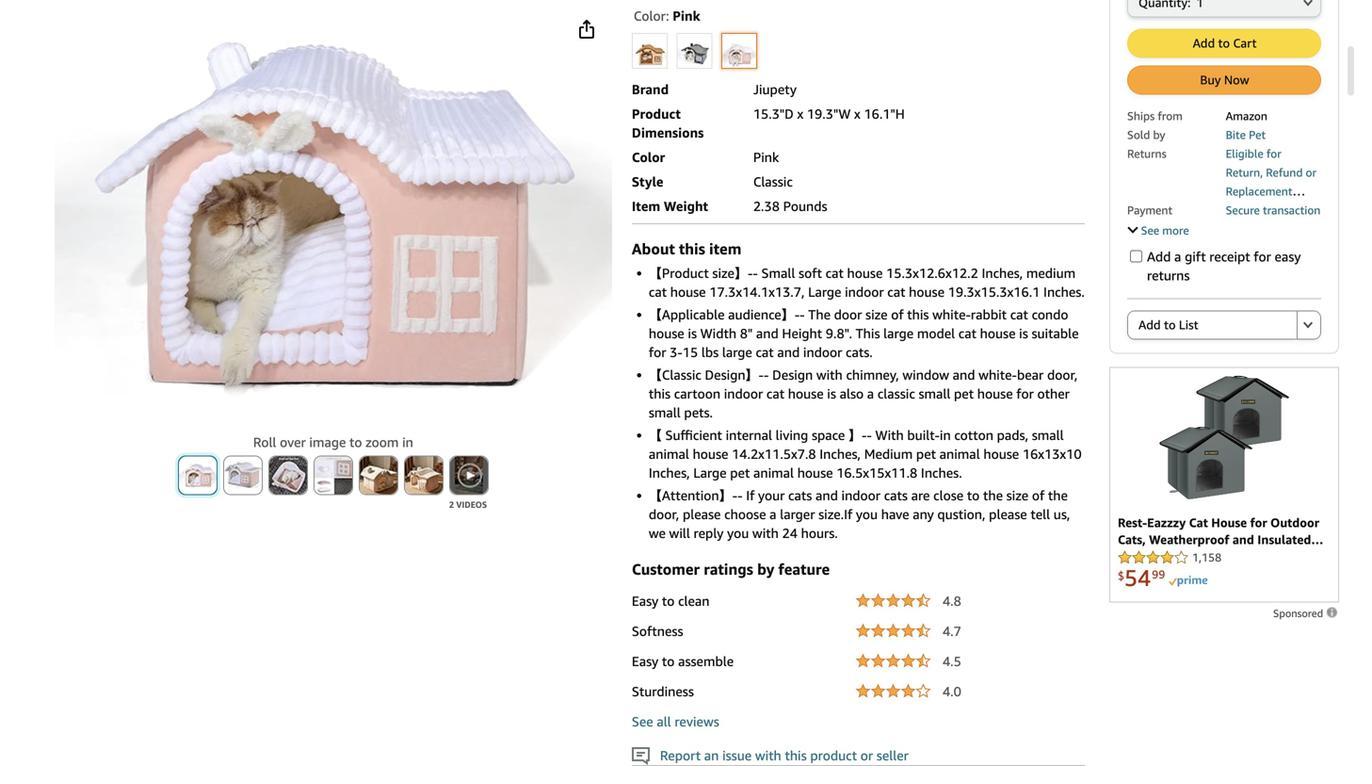 Task type: locate. For each thing, give the bounding box(es) containing it.
0 vertical spatial a
[[1175, 249, 1182, 264]]

2 vertical spatial with
[[756, 748, 782, 763]]

- left the if
[[738, 488, 743, 503]]

【attention】-
[[649, 488, 738, 503]]

0 vertical spatial customer
[[1128, 222, 1177, 236]]

report an issue with this product or seller image
[[632, 747, 650, 765]]

0 vertical spatial see
[[1142, 224, 1160, 237]]

to for easy to assemble
[[662, 653, 675, 669]]

large right this
[[884, 326, 914, 341]]

1 horizontal spatial is
[[828, 386, 837, 401]]

0 horizontal spatial see
[[632, 714, 654, 729]]

for inside eligible for return, refund or replacement within 30 days of receipt
[[1267, 147, 1282, 160]]

4.8
[[943, 593, 962, 609]]

1 please from the left
[[683, 506, 721, 522]]

0 vertical spatial dropdown image
[[1304, 0, 1313, 6]]

cats up have
[[884, 488, 908, 503]]

0 vertical spatial large
[[809, 284, 842, 300]]

sponsored
[[1274, 607, 1327, 620]]

qustion,
[[938, 506, 986, 522]]

add inside add a gift receipt for easy returns
[[1148, 249, 1172, 264]]

house up 3-
[[649, 326, 685, 341]]

with
[[817, 367, 843, 383], [753, 525, 779, 541], [756, 748, 782, 763]]

a
[[1175, 249, 1182, 264], [868, 386, 875, 401], [770, 506, 777, 522]]

for up refund
[[1267, 147, 1282, 160]]

small up 【
[[649, 405, 681, 420]]

softness
[[632, 623, 684, 639]]

large up 【attention】-
[[694, 465, 727, 481]]

0 vertical spatial easy
[[632, 593, 659, 609]]

cat right soft
[[826, 265, 844, 281]]

indoor down '9.8".'
[[804, 344, 843, 360]]

door, up "we"
[[649, 506, 680, 522]]

1 horizontal spatial large
[[809, 284, 842, 300]]

the
[[984, 488, 1003, 503], [1049, 488, 1068, 503]]

or inside eligible for return, refund or replacement within 30 days of receipt
[[1306, 166, 1317, 179]]

cat down design
[[767, 386, 785, 401]]

1 horizontal spatial white-
[[979, 367, 1018, 383]]

1 horizontal spatial you
[[856, 506, 878, 522]]

animal down "cotton" on the bottom of the page
[[940, 446, 981, 462]]

or right refund
[[1306, 166, 1317, 179]]

x left 16.1"h
[[855, 106, 861, 122]]

0 horizontal spatial door,
[[649, 506, 680, 522]]

1 vertical spatial customer
[[632, 560, 700, 578]]

1 vertical spatial with
[[753, 525, 779, 541]]

1 vertical spatial by
[[758, 560, 775, 578]]

2 vertical spatial small
[[1032, 427, 1064, 443]]

house down sufficient
[[693, 446, 729, 462]]

we
[[649, 525, 666, 541]]

0 horizontal spatial please
[[683, 506, 721, 522]]

cartoon
[[674, 386, 721, 401]]

to for add to list
[[1165, 318, 1176, 332]]

white- up model
[[933, 307, 971, 322]]

small up 16x13x10
[[1032, 427, 1064, 443]]

by
[[1154, 128, 1166, 141], [758, 560, 775, 578]]

Add to Cart submit
[[1129, 30, 1321, 57]]

None radio
[[1297, 310, 1322, 340]]

1 horizontal spatial by
[[1154, 128, 1166, 141]]

inches. up close
[[921, 465, 963, 481]]

receipt right "gift" at the right of page
[[1210, 249, 1251, 264]]

24
[[783, 525, 798, 541]]

for left 3-
[[649, 344, 667, 360]]

with up also
[[817, 367, 843, 383]]

2 x from the left
[[855, 106, 861, 122]]

【classic
[[649, 367, 702, 383]]

1 horizontal spatial size
[[1007, 488, 1029, 503]]

receipt down 'secure'
[[1226, 222, 1261, 236]]

animal down 【
[[649, 446, 690, 462]]

pet
[[954, 386, 974, 401], [917, 446, 937, 462], [730, 465, 750, 481]]

is left also
[[828, 386, 837, 401]]

classic
[[878, 386, 916, 401]]

with left 24
[[753, 525, 779, 541]]

width
[[701, 326, 737, 341]]

1 vertical spatial large
[[723, 344, 753, 360]]

1 vertical spatial pet
[[917, 446, 937, 462]]

1 x from the left
[[798, 106, 804, 122]]

your
[[759, 488, 785, 503]]

None submit
[[1298, 311, 1321, 339], [179, 456, 217, 494], [224, 456, 262, 494], [269, 456, 307, 494], [315, 456, 352, 494], [360, 456, 398, 494], [405, 456, 443, 494], [450, 456, 488, 494], [1298, 311, 1321, 339], [179, 456, 217, 494], [224, 456, 262, 494], [269, 456, 307, 494], [315, 456, 352, 494], [360, 456, 398, 494], [405, 456, 443, 494], [450, 456, 488, 494]]

to inside about this item 【product size】-- small soft cat house 15.3x12.6x12.2 inches, medium cat house 17.3x14.1x13.7, large indoor cat house 19.3x15.3x16.1 inches. 【applicable audience】-- the door size of this white-rabbit cat condo house is width 8" and height 9.8". this large model cat house is suitable for 3-15 lbs large cat and indoor cats. 【classic design】-- design with chimney, window and white-bear door, this cartoon indoor cat house is also a classic small pet house for other small pets. 【 sufficient internal living space 】-- with built-in cotton pads, small animal house 14.2x11.5x7.8 inches, medium pet animal house 16x13x10 inches, large pet animal house 16.5x15x11.8 inches. 【attention】-- if your cats and indoor cats are close to the size of the door, please choose a larger size.if you have any qustion, please tell us, we will reply you with 24 hours.
[[968, 488, 980, 503]]

0 horizontal spatial of
[[892, 307, 904, 322]]

dimensions
[[632, 125, 704, 140]]

16.1"h
[[864, 106, 905, 122]]

0 vertical spatial pet
[[954, 386, 974, 401]]

1 vertical spatial easy
[[632, 653, 659, 669]]

0 horizontal spatial pet
[[730, 465, 750, 481]]

leave feedback on sponsored ad element
[[1274, 607, 1340, 620]]

small down window
[[919, 386, 951, 401]]

in right zoom at the bottom left of page
[[402, 434, 414, 450]]

see for see all reviews
[[632, 714, 654, 729]]

size】-
[[713, 265, 753, 281]]

inches, up 19.3x15.3x16.1
[[982, 265, 1023, 281]]

see
[[1142, 224, 1160, 237], [632, 714, 654, 729]]

add up returns
[[1148, 249, 1172, 264]]

2
[[449, 499, 454, 510]]

easy to clean
[[632, 593, 710, 609]]

the up us,
[[1049, 488, 1068, 503]]

by right ratings
[[758, 560, 775, 578]]

large up the
[[809, 284, 842, 300]]

pink image
[[723, 34, 757, 68]]

x right 15.3"d
[[798, 106, 804, 122]]

window
[[903, 367, 950, 383]]

small
[[919, 386, 951, 401], [649, 405, 681, 420], [1032, 427, 1064, 443]]

1 vertical spatial dropdown image
[[1304, 321, 1313, 328]]

add for add a gift receipt for easy returns
[[1148, 249, 1172, 264]]

1 vertical spatial small
[[649, 405, 681, 420]]

0 vertical spatial or
[[1306, 166, 1317, 179]]

living
[[776, 427, 809, 443]]

1 horizontal spatial x
[[855, 106, 861, 122]]

indoor
[[845, 284, 884, 300], [804, 344, 843, 360], [724, 386, 763, 401], [842, 488, 881, 503]]

1 vertical spatial add
[[1148, 249, 1172, 264]]

1 horizontal spatial the
[[1049, 488, 1068, 503]]

1 horizontal spatial cats
[[884, 488, 908, 503]]

inches, up 【attention】-
[[649, 465, 690, 481]]

cat down rabbit
[[959, 326, 977, 341]]

1 horizontal spatial pink
[[754, 149, 780, 165]]

add for add to list
[[1139, 318, 1161, 332]]

a left "gift" at the right of page
[[1175, 249, 1182, 264]]

see inside dropdown button
[[1142, 224, 1160, 237]]

1 horizontal spatial customer
[[1128, 222, 1177, 236]]

easy up softness
[[632, 593, 659, 609]]

1 vertical spatial a
[[868, 386, 875, 401]]

2.38 pounds
[[754, 198, 828, 214]]

customer up the easy to clean
[[632, 560, 700, 578]]

dropdown image
[[1304, 0, 1313, 6], [1304, 321, 1313, 328]]

pink up classic at right
[[754, 149, 780, 165]]

height
[[782, 326, 823, 341]]

house down the 【product
[[671, 284, 706, 300]]

report
[[660, 748, 701, 763]]

space
[[812, 427, 845, 443]]

cat down the 【product
[[649, 284, 667, 300]]

1 vertical spatial inches,
[[820, 446, 861, 462]]

by for sold
[[1154, 128, 1166, 141]]

gift
[[1185, 249, 1207, 264]]

0 vertical spatial by
[[1154, 128, 1166, 141]]

color
[[632, 149, 665, 165]]

1 vertical spatial white-
[[979, 367, 1018, 383]]

0 horizontal spatial large
[[694, 465, 727, 481]]

0 horizontal spatial the
[[984, 488, 1003, 503]]

】-
[[849, 427, 867, 443]]

this left product
[[785, 748, 807, 763]]

easy
[[632, 593, 659, 609], [632, 653, 659, 669]]

inches, down space
[[820, 446, 861, 462]]

1 horizontal spatial inches.
[[1044, 284, 1085, 300]]

the up qustion,
[[984, 488, 1003, 503]]

add to list option group
[[1128, 310, 1322, 340]]

2 dropdown image from the top
[[1304, 321, 1313, 328]]

1 horizontal spatial see
[[1142, 224, 1160, 237]]

0 horizontal spatial white-
[[933, 307, 971, 322]]

2 horizontal spatial small
[[1032, 427, 1064, 443]]

house down pads,
[[984, 446, 1020, 462]]

2 horizontal spatial inches,
[[982, 265, 1023, 281]]

2 vertical spatial add
[[1139, 318, 1161, 332]]

15.3"d
[[754, 106, 794, 122]]

of right days
[[1304, 204, 1315, 217]]

1 vertical spatial door,
[[649, 506, 680, 522]]

add to cart
[[1193, 36, 1257, 50]]

pads,
[[997, 427, 1029, 443]]

indoor down design】- on the top of page
[[724, 386, 763, 401]]

to left "cart"
[[1219, 36, 1231, 50]]

door
[[834, 307, 862, 322]]

size up this
[[866, 307, 888, 322]]

1 vertical spatial pink
[[754, 149, 780, 165]]

you down choose
[[728, 525, 749, 541]]

0 vertical spatial receipt
[[1226, 222, 1261, 236]]

to for add to cart
[[1219, 36, 1231, 50]]

to inside radio
[[1165, 318, 1176, 332]]

to left zoom at the bottom left of page
[[350, 434, 362, 450]]

see right extender expand 'image'
[[1142, 224, 1160, 237]]

Buy Now submit
[[1129, 66, 1321, 94]]

0 vertical spatial small
[[919, 386, 951, 401]]

customer down the payment on the right of the page
[[1128, 222, 1177, 236]]

for left 'easy'
[[1254, 249, 1272, 264]]

soft
[[799, 265, 823, 281]]

pet up the if
[[730, 465, 750, 481]]

report an issue with this product or seller
[[650, 748, 909, 763]]

15
[[683, 344, 698, 360]]

also
[[840, 386, 864, 401]]

reviews
[[675, 714, 720, 729]]

1 horizontal spatial inches,
[[820, 446, 861, 462]]

9.8".
[[826, 326, 853, 341]]

is up 15 on the top right of the page
[[688, 326, 697, 341]]

2 vertical spatial of
[[1033, 488, 1045, 503]]

see more
[[1142, 224, 1190, 237]]

0 horizontal spatial size
[[866, 307, 888, 322]]

1 horizontal spatial door,
[[1048, 367, 1078, 383]]

2 vertical spatial inches,
[[649, 465, 690, 481]]

cats up larger
[[789, 488, 812, 503]]

option group
[[626, 29, 1085, 73]]

1 horizontal spatial in
[[940, 427, 951, 443]]

house up door
[[848, 265, 883, 281]]

design】-
[[705, 367, 764, 383]]

1 horizontal spatial please
[[990, 506, 1028, 522]]

is left suitable
[[1020, 326, 1029, 341]]

1 vertical spatial you
[[728, 525, 749, 541]]

bite
[[1226, 128, 1247, 141]]

0 horizontal spatial you
[[728, 525, 749, 541]]

large
[[809, 284, 842, 300], [694, 465, 727, 481]]

an
[[705, 748, 719, 763]]

days
[[1278, 204, 1301, 217]]

add
[[1193, 36, 1216, 50], [1148, 249, 1172, 264], [1139, 318, 1161, 332]]

or left the seller
[[861, 748, 874, 763]]

0 vertical spatial inches.
[[1044, 284, 1085, 300]]

with
[[876, 427, 904, 443]]

white- down rabbit
[[979, 367, 1018, 383]]

size down 16x13x10
[[1007, 488, 1029, 503]]

gray image
[[678, 34, 712, 68]]

1 vertical spatial see
[[632, 714, 654, 729]]

roll
[[253, 434, 276, 450]]

house down rabbit
[[981, 326, 1016, 341]]

to left clean
[[662, 593, 675, 609]]

a inside add a gift receipt for easy returns
[[1175, 249, 1182, 264]]

2 cats from the left
[[884, 488, 908, 503]]

ratings
[[704, 560, 754, 578]]

a down your
[[770, 506, 777, 522]]

product
[[811, 748, 858, 763]]

in left "cotton" on the bottom of the page
[[940, 427, 951, 443]]

in inside about this item 【product size】-- small soft cat house 15.3x12.6x12.2 inches, medium cat house 17.3x14.1x13.7, large indoor cat house 19.3x15.3x16.1 inches. 【applicable audience】-- the door size of this white-rabbit cat condo house is width 8" and height 9.8". this large model cat house is suitable for 3-15 lbs large cat and indoor cats. 【classic design】-- design with chimney, window and white-bear door, this cartoon indoor cat house is also a classic small pet house for other small pets. 【 sufficient internal living space 】-- with built-in cotton pads, small animal house 14.2x11.5x7.8 inches, medium pet animal house 16x13x10 inches, large pet animal house 16.5x15x11.8 inches. 【attention】-- if your cats and indoor cats are close to the size of the door, please choose a larger size.if you have any qustion, please tell us, we will reply you with 24 hours.
[[940, 427, 951, 443]]

by for ratings
[[758, 560, 775, 578]]

2 vertical spatial a
[[770, 506, 777, 522]]

1 horizontal spatial or
[[1306, 166, 1317, 179]]

condo
[[1032, 307, 1069, 322]]

0 vertical spatial pink
[[673, 8, 701, 24]]

0 horizontal spatial inches.
[[921, 465, 963, 481]]

and right window
[[953, 367, 976, 383]]

classic
[[754, 174, 793, 189]]

a down chimney,
[[868, 386, 875, 401]]

0 horizontal spatial is
[[688, 326, 697, 341]]

inches.
[[1044, 284, 1085, 300], [921, 465, 963, 481]]

1 vertical spatial large
[[694, 465, 727, 481]]

large
[[884, 326, 914, 341], [723, 344, 753, 360]]

and down 'audience】-'
[[756, 326, 779, 341]]

0 horizontal spatial or
[[861, 748, 874, 763]]

will
[[670, 525, 691, 541]]

of up tell
[[1033, 488, 1045, 503]]

door, up other
[[1048, 367, 1078, 383]]

0 vertical spatial of
[[1304, 204, 1315, 217]]

of right door
[[892, 307, 904, 322]]

【applicable
[[649, 307, 725, 322]]

2 videos
[[449, 499, 487, 510]]

to up sturdiness
[[662, 653, 675, 669]]

receipt
[[1226, 222, 1261, 236], [1210, 249, 1251, 264]]

buy now
[[1201, 73, 1250, 87]]

2 easy from the top
[[632, 653, 659, 669]]

2 horizontal spatial a
[[1175, 249, 1182, 264]]

add inside radio
[[1139, 318, 1161, 332]]

to left list
[[1165, 318, 1176, 332]]

to up qustion,
[[968, 488, 980, 503]]

with right issue
[[756, 748, 782, 763]]

easy down softness
[[632, 653, 659, 669]]

animal
[[649, 446, 690, 462], [940, 446, 981, 462], [754, 465, 794, 481]]

0 horizontal spatial customer
[[632, 560, 700, 578]]

0 vertical spatial you
[[856, 506, 878, 522]]

1 vertical spatial receipt
[[1210, 249, 1251, 264]]

returns
[[1148, 268, 1190, 283]]

14.2x11.5x7.8
[[732, 446, 817, 462]]

by inside amazon sold by
[[1154, 128, 1166, 141]]

please up reply
[[683, 506, 721, 522]]

you left have
[[856, 506, 878, 522]]

add left list
[[1139, 318, 1161, 332]]

0 vertical spatial large
[[884, 326, 914, 341]]

x
[[798, 106, 804, 122], [855, 106, 861, 122]]

pet down built-
[[917, 446, 937, 462]]

0 horizontal spatial in
[[402, 434, 414, 450]]

0 horizontal spatial by
[[758, 560, 775, 578]]

0 horizontal spatial cats
[[789, 488, 812, 503]]

pet up "cotton" on the bottom of the page
[[954, 386, 974, 401]]

dropdown image inside add to list option group
[[1304, 321, 1313, 328]]

1 vertical spatial of
[[892, 307, 904, 322]]

to for easy to clean
[[662, 593, 675, 609]]

close
[[934, 488, 964, 503]]

list
[[1180, 318, 1199, 332]]

please left tell
[[990, 506, 1028, 522]]

larger
[[780, 506, 815, 522]]

tell
[[1031, 506, 1051, 522]]

brown image
[[633, 34, 667, 68]]

-
[[753, 265, 758, 281], [800, 307, 805, 322], [764, 367, 769, 383], [867, 427, 872, 443], [738, 488, 743, 503]]

feature
[[779, 560, 830, 578]]

0 vertical spatial add
[[1193, 36, 1216, 50]]

1 easy from the top
[[632, 593, 659, 609]]



Task type: describe. For each thing, give the bounding box(es) containing it.
other
[[1038, 386, 1070, 401]]

- left design
[[764, 367, 769, 383]]

reply
[[694, 525, 724, 541]]

this
[[856, 326, 881, 341]]

secure transaction button
[[1226, 202, 1321, 217]]

ships
[[1128, 109, 1155, 122]]

and up size.if
[[816, 488, 838, 503]]

weight
[[664, 198, 709, 214]]

1 the from the left
[[984, 488, 1003, 503]]

2 horizontal spatial pet
[[954, 386, 974, 401]]

choose
[[725, 506, 767, 522]]

1 vertical spatial or
[[861, 748, 874, 763]]

indoor down 16.5x15x11.8 in the right bottom of the page
[[842, 488, 881, 503]]

easy
[[1275, 249, 1302, 264]]

easy for easy to assemble
[[632, 653, 659, 669]]

2 the from the left
[[1049, 488, 1068, 503]]

zoom
[[366, 434, 399, 450]]

Add a gift receipt for easy returns checkbox
[[1131, 250, 1143, 262]]

easy for easy to clean
[[632, 593, 659, 609]]

buy
[[1201, 73, 1222, 87]]

small
[[762, 265, 796, 281]]

design
[[773, 367, 813, 383]]

【
[[649, 427, 662, 443]]

2 please from the left
[[990, 506, 1028, 522]]

within
[[1226, 204, 1258, 217]]

1 cats from the left
[[789, 488, 812, 503]]

0 horizontal spatial a
[[770, 506, 777, 522]]

add a gift receipt for easy returns
[[1148, 249, 1302, 283]]

size.if
[[819, 506, 853, 522]]

0 vertical spatial inches,
[[982, 265, 1023, 281]]

0 horizontal spatial small
[[649, 405, 681, 420]]

0 horizontal spatial large
[[723, 344, 753, 360]]

0 horizontal spatial pink
[[673, 8, 701, 24]]

ships from
[[1128, 109, 1183, 122]]

1 vertical spatial inches.
[[921, 465, 963, 481]]

0 vertical spatial white-
[[933, 307, 971, 322]]

color: pink
[[634, 8, 701, 24]]

bear
[[1018, 367, 1044, 383]]

style
[[632, 174, 664, 189]]

item
[[710, 240, 742, 258]]

1 horizontal spatial of
[[1033, 488, 1045, 503]]

indoor up door
[[845, 284, 884, 300]]

house down space
[[798, 465, 833, 481]]

report an issue with this product or seller link
[[632, 747, 909, 765]]

see all reviews
[[632, 714, 720, 729]]

have
[[882, 506, 910, 522]]

1 horizontal spatial animal
[[754, 465, 794, 481]]

0 vertical spatial size
[[866, 307, 888, 322]]

customer inside secure transaction customer service
[[1128, 222, 1177, 236]]

about
[[632, 240, 675, 258]]

are
[[912, 488, 930, 503]]

receipt inside add a gift receipt for easy returns
[[1210, 249, 1251, 264]]

for inside add a gift receipt for easy returns
[[1254, 249, 1272, 264]]

15.3"d x 19.3"w x 16.1"h
[[754, 106, 905, 122]]

15.3x12.6x12.2
[[887, 265, 979, 281]]

1 vertical spatial size
[[1007, 488, 1029, 503]]

4.7
[[943, 623, 962, 639]]

receipt inside eligible for return, refund or replacement within 30 days of receipt
[[1226, 222, 1261, 236]]

17.3x14.1x13.7,
[[710, 284, 805, 300]]

- up 17.3x14.1x13.7,
[[753, 265, 758, 281]]

4.0
[[943, 684, 962, 699]]

0 vertical spatial with
[[817, 367, 843, 383]]

for down bear
[[1017, 386, 1034, 401]]

0 vertical spatial door,
[[1048, 367, 1078, 383]]

2 horizontal spatial animal
[[940, 446, 981, 462]]

1 horizontal spatial large
[[884, 326, 914, 341]]

internal
[[726, 427, 773, 443]]

8"
[[740, 326, 753, 341]]

house down design
[[788, 386, 824, 401]]

0 horizontal spatial animal
[[649, 446, 690, 462]]

pounds
[[784, 198, 828, 214]]

secure transaction customer service
[[1128, 204, 1321, 236]]

house up pads,
[[978, 386, 1013, 401]]

product
[[632, 106, 681, 122]]

jiupety
[[754, 82, 797, 97]]

cotton
[[955, 427, 994, 443]]

2 horizontal spatial is
[[1020, 326, 1029, 341]]

2 vertical spatial pet
[[730, 465, 750, 481]]

cat down 15.3x12.6x12.2
[[888, 284, 906, 300]]

eligible for return, refund or replacement within 30 days of receipt
[[1226, 147, 1317, 236]]

over
[[280, 434, 306, 450]]

this up model
[[908, 307, 929, 322]]

clean
[[678, 593, 710, 609]]

from
[[1158, 109, 1183, 122]]

pets.
[[684, 405, 713, 420]]

image
[[309, 434, 346, 450]]

item weight
[[632, 198, 709, 214]]

cats.
[[846, 344, 873, 360]]

suitable
[[1032, 326, 1079, 341]]

amazon sold by
[[1128, 109, 1268, 141]]

1 horizontal spatial small
[[919, 386, 951, 401]]

16x13x10
[[1023, 446, 1082, 462]]

medium
[[1027, 265, 1076, 281]]

30
[[1261, 204, 1275, 217]]

add for add to cart
[[1193, 36, 1216, 50]]

chimney,
[[847, 367, 900, 383]]

16.5x15x11.8
[[837, 465, 918, 481]]

3-
[[670, 344, 683, 360]]

this down 【classic
[[649, 386, 671, 401]]

return,
[[1226, 166, 1264, 179]]

extender expand image
[[1128, 223, 1139, 233]]

2.38
[[754, 198, 780, 214]]

returns
[[1128, 147, 1167, 160]]

Add to List submit
[[1129, 311, 1297, 339]]

sturdiness
[[632, 684, 694, 699]]

1 horizontal spatial pet
[[917, 446, 937, 462]]

- left the with
[[867, 427, 872, 443]]

all
[[657, 714, 672, 729]]

this up the 【product
[[679, 240, 706, 258]]

【product
[[649, 265, 709, 281]]

audience】-
[[729, 307, 800, 322]]

of inside eligible for return, refund or replacement within 30 days of receipt
[[1304, 204, 1315, 217]]

us,
[[1054, 506, 1071, 522]]

1 horizontal spatial a
[[868, 386, 875, 401]]

cat right rabbit
[[1011, 307, 1029, 322]]

19.3"w
[[807, 106, 851, 122]]

any
[[913, 506, 934, 522]]

customer ratings by feature
[[632, 560, 830, 578]]

see for see more
[[1142, 224, 1160, 237]]

0 horizontal spatial inches,
[[649, 465, 690, 481]]

sponsored link
[[1274, 606, 1340, 620]]

1 dropdown image from the top
[[1304, 0, 1313, 6]]

now
[[1225, 73, 1250, 87]]

brand
[[632, 82, 669, 97]]

item
[[632, 198, 661, 214]]

sold
[[1128, 128, 1151, 141]]

and up design
[[778, 344, 800, 360]]

transaction
[[1264, 204, 1321, 217]]

house down 15.3x12.6x12.2
[[909, 284, 945, 300]]

- left the
[[800, 307, 805, 322]]

Add to List radio
[[1128, 310, 1297, 340]]

assemble
[[678, 653, 734, 669]]

model
[[918, 326, 956, 341]]

cat up design
[[756, 344, 774, 360]]



Task type: vqa. For each thing, say whether or not it's contained in the screenshot.


